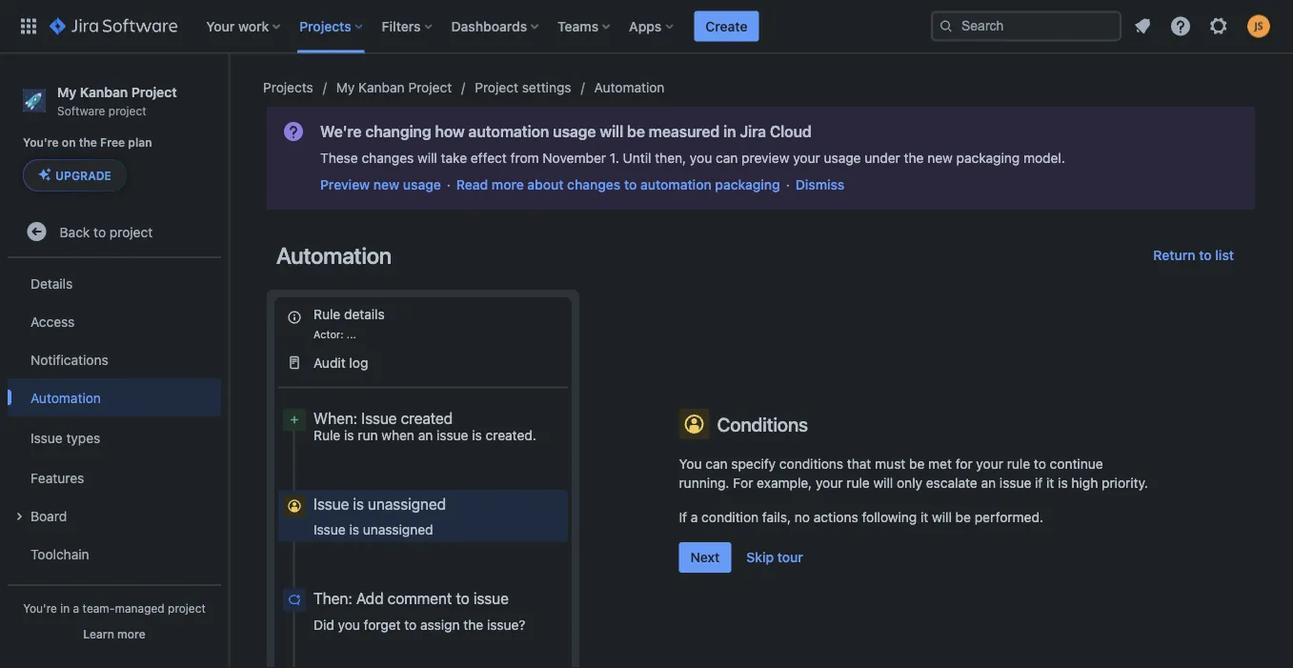 Task type: vqa. For each thing, say whether or not it's contained in the screenshot.
UNFOLLOW to the middle
no



Task type: describe. For each thing, give the bounding box(es) containing it.
2 vertical spatial project
[[168, 601, 206, 615]]

forget
[[364, 617, 401, 633]]

my kanban project software project
[[57, 84, 177, 117]]

2 vertical spatial be
[[956, 509, 971, 525]]

skip tour
[[746, 549, 803, 565]]

automation inside we're changing how automation usage will be measured in jira cloud these changes will take effect from november 1. until then, you can preview your usage under the new packaging model.
[[468, 122, 549, 141]]

filters button
[[376, 11, 440, 41]]

access
[[30, 313, 75, 329]]

is inside you can specify conditions that must be met for your rule to continue running. for example, your rule will only escalate an issue if it is high priority.
[[1058, 475, 1068, 491]]

then:
[[314, 589, 352, 607]]

measured
[[649, 122, 720, 141]]

conditions
[[779, 456, 843, 472]]

your profile and settings image
[[1247, 15, 1270, 38]]

1 issue is unassigned from the top
[[314, 495, 446, 513]]

that
[[847, 456, 871, 472]]

1 vertical spatial new
[[373, 177, 399, 192]]

jira
[[740, 122, 766, 141]]

help image
[[1169, 15, 1192, 38]]

run
[[358, 427, 378, 443]]

...
[[347, 328, 356, 340]]

priority.
[[1102, 475, 1148, 491]]

notifications
[[30, 351, 108, 367]]

you're in a team-managed project
[[23, 601, 206, 615]]

is up add at the left bottom of the page
[[349, 521, 359, 537]]

will inside you can specify conditions that must be met for your rule to continue running. for example, your rule will only escalate an issue if it is high priority.
[[873, 475, 893, 491]]

then,
[[655, 150, 686, 166]]

under
[[865, 150, 900, 166]]

2 issue is unassigned from the top
[[314, 521, 433, 537]]

to down 'until'
[[624, 177, 637, 192]]

back to project
[[60, 224, 153, 239]]

0 vertical spatial unassigned
[[368, 495, 446, 513]]

created.
[[486, 427, 536, 443]]

apps inside apps button
[[30, 584, 62, 600]]

managed
[[115, 601, 165, 615]]

my for my kanban project software project
[[57, 84, 76, 100]]

november
[[543, 150, 606, 166]]

in inside we're changing how automation usage will be measured in jira cloud these changes will take effect from november 1. until then, you can preview your usage under the new packaging model.
[[723, 122, 736, 141]]

filters
[[382, 18, 421, 34]]

kanban for my kanban project software project
[[80, 84, 128, 100]]

skip
[[746, 549, 774, 565]]

project settings
[[475, 80, 571, 95]]

if
[[1035, 475, 1043, 491]]

assign
[[420, 617, 460, 633]]

you're for you're in a team-managed project
[[23, 601, 57, 615]]

tour
[[777, 549, 803, 565]]

read more about changes to automation packaging button
[[456, 175, 780, 194]]

issue inside when: issue created rule is run when an issue is created.
[[361, 409, 397, 427]]

my kanban project
[[336, 80, 452, 95]]

met
[[928, 456, 952, 472]]

kanban for my kanban project
[[358, 80, 405, 95]]

dismiss
[[795, 177, 845, 192]]

banner containing your work
[[0, 0, 1293, 53]]

specify
[[731, 456, 776, 472]]

1 vertical spatial packaging
[[715, 177, 780, 192]]

1 · from the left
[[447, 177, 451, 192]]

apps inside apps dropdown button
[[629, 18, 662, 34]]

1 horizontal spatial issue
[[473, 589, 509, 607]]

created
[[401, 409, 453, 427]]

we're changing how automation usage will be measured in jira cloud these changes will take effect from november 1. until then, you can preview your usage under the new packaging model.
[[320, 122, 1065, 166]]

if a condition fails, no actions following it will be performed.
[[679, 509, 1043, 525]]

teams button
[[552, 11, 618, 41]]

only
[[897, 475, 923, 491]]

project for my kanban project
[[408, 80, 452, 95]]

you inside we're changing how automation usage will be measured in jira cloud these changes will take effect from november 1. until then, you can preview your usage under the new packaging model.
[[690, 150, 712, 166]]

board
[[30, 508, 67, 523]]

is left run
[[344, 427, 354, 443]]

how
[[435, 122, 465, 141]]

continue
[[1050, 456, 1103, 472]]

issue types link
[[8, 417, 221, 459]]

is down run
[[353, 495, 364, 513]]

issue?
[[487, 617, 526, 633]]

next
[[690, 549, 720, 565]]

1 horizontal spatial a
[[691, 509, 698, 525]]

team-
[[83, 601, 115, 615]]

projects button
[[294, 11, 370, 41]]

projects link
[[263, 76, 313, 99]]

notifications image
[[1131, 15, 1154, 38]]

2 vertical spatial usage
[[403, 177, 441, 192]]

preview
[[741, 150, 789, 166]]

dashboards
[[451, 18, 527, 34]]

your work
[[206, 18, 269, 34]]

can inside you can specify conditions that must be met for your rule to continue running. for example, your rule will only escalate an issue if it is high priority.
[[705, 456, 728, 472]]

0 horizontal spatial in
[[60, 601, 70, 615]]

features
[[30, 470, 84, 485]]

to inside button
[[1199, 247, 1212, 263]]

audit
[[314, 355, 346, 370]]

upgrade button
[[24, 160, 126, 191]]

return to list button
[[1142, 240, 1246, 271]]

details
[[344, 306, 385, 322]]

will up 1.
[[600, 122, 623, 141]]

comment
[[388, 589, 452, 607]]

audit log
[[314, 355, 368, 370]]

access link
[[8, 302, 221, 340]]

settings
[[522, 80, 571, 95]]

you can specify conditions that must be met for your rule to continue running. for example, your rule will only escalate an issue if it is high priority.
[[679, 456, 1148, 491]]

you're on the free plan
[[23, 136, 152, 149]]

create
[[706, 18, 748, 34]]

1 vertical spatial usage
[[824, 150, 861, 166]]

expand image for apps
[[8, 581, 30, 604]]

preview new usage button
[[320, 175, 441, 194]]

issue down when:
[[314, 495, 349, 513]]

conditions
[[717, 413, 808, 435]]

return
[[1153, 247, 1196, 263]]

on
[[62, 136, 76, 149]]

will down escalate
[[932, 509, 952, 525]]

changing
[[365, 122, 431, 141]]

we're
[[320, 122, 362, 141]]

toolchain link
[[8, 535, 221, 573]]

preview
[[320, 177, 370, 192]]

features link
[[8, 459, 221, 497]]

learn more
[[83, 627, 145, 640]]

conditions image
[[683, 413, 706, 436]]

until
[[623, 150, 651, 166]]

example,
[[757, 475, 812, 491]]

model.
[[1023, 150, 1065, 166]]

your inside we're changing how automation usage will be measured in jira cloud these changes will take effect from november 1. until then, you can preview your usage under the new packaging model.
[[793, 150, 820, 166]]

primary element
[[11, 0, 931, 53]]

cloud
[[770, 122, 812, 141]]



Task type: locate. For each thing, give the bounding box(es) containing it.
escalate
[[926, 475, 978, 491]]

1 horizontal spatial apps
[[629, 18, 662, 34]]

projects right sidebar navigation icon
[[263, 80, 313, 95]]

1 vertical spatial be
[[909, 456, 925, 472]]

rule inside when: issue created rule is run when an issue is created.
[[314, 427, 340, 443]]

1 horizontal spatial an
[[981, 475, 996, 491]]

condition
[[702, 509, 759, 525]]

you right the then,
[[690, 150, 712, 166]]

usage up november
[[553, 122, 596, 141]]

be inside we're changing how automation usage will be measured in jira cloud these changes will take effect from november 1. until then, you can preview your usage under the new packaging model.
[[627, 122, 645, 141]]

a right if
[[691, 509, 698, 525]]

issue
[[437, 427, 468, 443], [1000, 475, 1031, 491], [473, 589, 509, 607]]

1 vertical spatial the
[[904, 150, 924, 166]]

you're down "toolchain"
[[23, 601, 57, 615]]

an
[[418, 427, 433, 443], [981, 475, 996, 491]]

my inside my kanban project software project
[[57, 84, 76, 100]]

to left the list
[[1199, 247, 1212, 263]]

rule inside "rule details actor: ..."
[[314, 306, 340, 322]]

actions
[[814, 509, 858, 525]]

it inside you can specify conditions that must be met for your rule to continue running. for example, your rule will only escalate an issue if it is high priority.
[[1046, 475, 1054, 491]]

preview new usage · read more about changes to automation packaging · dismiss
[[320, 177, 845, 192]]

project inside project settings link
[[475, 80, 518, 95]]

0 horizontal spatial more
[[117, 627, 145, 640]]

2 horizontal spatial be
[[956, 509, 971, 525]]

a left team-
[[73, 601, 79, 615]]

issue down created
[[437, 427, 468, 443]]

project up how
[[408, 80, 452, 95]]

1 horizontal spatial new
[[927, 150, 953, 166]]

0 vertical spatial you're
[[23, 136, 59, 149]]

1 expand image from the top
[[8, 505, 30, 528]]

unassigned up then: add comment to issue
[[363, 521, 433, 537]]

when
[[381, 427, 415, 443]]

audit log button
[[278, 346, 568, 379]]

issue up run
[[361, 409, 397, 427]]

automation for project settings
[[594, 80, 665, 95]]

0 vertical spatial new
[[927, 150, 953, 166]]

apps down "toolchain"
[[30, 584, 62, 600]]

projects inside popup button
[[299, 18, 351, 34]]

0 vertical spatial apps
[[629, 18, 662, 34]]

plan
[[128, 136, 152, 149]]

projects right work
[[299, 18, 351, 34]]

can inside we're changing how automation usage will be measured in jira cloud these changes will take effect from november 1. until then, you can preview your usage under the new packaging model.
[[716, 150, 738, 166]]

· left dismiss
[[786, 177, 790, 192]]

0 vertical spatial automation link
[[594, 76, 665, 99]]

0 vertical spatial usage
[[553, 122, 596, 141]]

following
[[862, 509, 917, 525]]

1 horizontal spatial be
[[909, 456, 925, 472]]

be inside you can specify conditions that must be met for your rule to continue running. for example, your rule will only escalate an issue if it is high priority.
[[909, 456, 925, 472]]

issue types
[[30, 430, 100, 445]]

search image
[[939, 19, 954, 34]]

is left high
[[1058, 475, 1068, 491]]

be up only
[[909, 456, 925, 472]]

from
[[510, 150, 539, 166]]

kanban up software
[[80, 84, 128, 100]]

projects for projects popup button on the left top of the page
[[299, 18, 351, 34]]

0 vertical spatial it
[[1046, 475, 1054, 491]]

usage
[[553, 122, 596, 141], [824, 150, 861, 166], [403, 177, 441, 192]]

1.
[[610, 150, 619, 166]]

1 vertical spatial issue
[[1000, 475, 1031, 491]]

2 expand image from the top
[[8, 581, 30, 604]]

apps button
[[623, 11, 681, 41]]

learn more button
[[83, 626, 145, 641]]

0 vertical spatial more
[[492, 177, 524, 192]]

0 horizontal spatial apps
[[30, 584, 62, 600]]

these
[[320, 150, 358, 166]]

more down managed
[[117, 627, 145, 640]]

will down the must on the right bottom
[[873, 475, 893, 491]]

settings image
[[1207, 15, 1230, 38]]

automation link for notifications
[[8, 379, 221, 417]]

my up software
[[57, 84, 76, 100]]

the
[[79, 136, 97, 149], [904, 150, 924, 166], [463, 617, 483, 633]]

0 vertical spatial a
[[691, 509, 698, 525]]

an inside you can specify conditions that must be met for your rule to continue running. for example, your rule will only escalate an issue if it is high priority.
[[981, 475, 996, 491]]

be down escalate
[[956, 509, 971, 525]]

details link
[[8, 264, 221, 302]]

0 vertical spatial projects
[[299, 18, 351, 34]]

sidebar navigation image
[[208, 76, 250, 114]]

add
[[356, 589, 384, 607]]

details
[[30, 275, 73, 291]]

an down created
[[418, 427, 433, 443]]

1 vertical spatial unassigned
[[363, 521, 433, 537]]

issue left if
[[1000, 475, 1031, 491]]

my for my kanban project
[[336, 80, 355, 95]]

my up we're
[[336, 80, 355, 95]]

1 vertical spatial an
[[981, 475, 996, 491]]

automation link for project settings
[[594, 76, 665, 99]]

0 horizontal spatial a
[[73, 601, 79, 615]]

list
[[1215, 247, 1234, 263]]

2 vertical spatial the
[[463, 617, 483, 633]]

automation link up types
[[8, 379, 221, 417]]

your up dismiss
[[793, 150, 820, 166]]

changes down november
[[567, 177, 621, 192]]

automation
[[468, 122, 549, 141], [640, 177, 712, 192]]

will
[[600, 122, 623, 141], [417, 150, 437, 166], [873, 475, 893, 491], [932, 509, 952, 525]]

1 vertical spatial your
[[976, 456, 1003, 472]]

1 vertical spatial expand image
[[8, 581, 30, 604]]

you're for you're on the free plan
[[23, 136, 59, 149]]

usage up dismiss
[[824, 150, 861, 166]]

0 horizontal spatial be
[[627, 122, 645, 141]]

project right managed
[[168, 601, 206, 615]]

more down the from
[[492, 177, 524, 192]]

for
[[956, 456, 973, 472]]

teams
[[558, 18, 599, 34]]

0 vertical spatial can
[[716, 150, 738, 166]]

1 vertical spatial you
[[338, 617, 360, 633]]

1 vertical spatial automation
[[276, 242, 392, 269]]

my kanban project link
[[336, 76, 452, 99]]

read
[[456, 177, 488, 192]]

0 horizontal spatial the
[[79, 136, 97, 149]]

packaging inside we're changing how automation usage will be measured in jira cloud these changes will take effect from november 1. until then, you can preview your usage under the new packaging model.
[[956, 150, 1020, 166]]

toolchain
[[30, 546, 89, 562]]

rule up actor:
[[314, 306, 340, 322]]

duplicate image
[[540, 495, 563, 517]]

changes up preview new usage button
[[362, 150, 414, 166]]

a
[[691, 509, 698, 525], [73, 601, 79, 615]]

0 horizontal spatial rule
[[846, 475, 870, 491]]

usage down take at left top
[[403, 177, 441, 192]]

project inside my kanban project software project
[[131, 84, 177, 100]]

the left issue?
[[463, 617, 483, 633]]

return to list
[[1153, 247, 1234, 263]]

1 vertical spatial apps
[[30, 584, 62, 600]]

0 vertical spatial an
[[418, 427, 433, 443]]

0 vertical spatial automation
[[594, 80, 665, 95]]

1 horizontal spatial automation link
[[594, 76, 665, 99]]

automation link down apps dropdown button
[[594, 76, 665, 99]]

will left take at left top
[[417, 150, 437, 166]]

when:
[[314, 409, 357, 427]]

apps
[[629, 18, 662, 34], [30, 584, 62, 600]]

rule down when:
[[314, 427, 340, 443]]

is left created.
[[472, 427, 482, 443]]

0 vertical spatial the
[[79, 136, 97, 149]]

1 horizontal spatial automation
[[640, 177, 712, 192]]

the inside we're changing how automation usage will be measured in jira cloud these changes will take effect from november 1. until then, you can preview your usage under the new packaging model.
[[904, 150, 924, 166]]

new right under
[[927, 150, 953, 166]]

kanban up changing
[[358, 80, 405, 95]]

kanban inside my kanban project software project
[[80, 84, 128, 100]]

1 horizontal spatial it
[[1046, 475, 1054, 491]]

to down then: add comment to issue
[[404, 617, 417, 633]]

it right the following
[[921, 509, 929, 525]]

automation for notifications
[[30, 390, 101, 405]]

you right did
[[338, 617, 360, 633]]

upgrade
[[55, 169, 111, 182]]

1 vertical spatial you're
[[23, 601, 57, 615]]

0 horizontal spatial packaging
[[715, 177, 780, 192]]

an right escalate
[[981, 475, 996, 491]]

automation down the then,
[[640, 177, 712, 192]]

automation down notifications
[[30, 390, 101, 405]]

packaging down "preview"
[[715, 177, 780, 192]]

your right for
[[976, 456, 1003, 472]]

0 vertical spatial in
[[723, 122, 736, 141]]

project
[[108, 104, 146, 117], [109, 224, 153, 239], [168, 601, 206, 615]]

1 you're from the top
[[23, 136, 59, 149]]

if
[[679, 509, 687, 525]]

1 horizontal spatial in
[[723, 122, 736, 141]]

1 vertical spatial a
[[73, 601, 79, 615]]

automation up details at top left
[[276, 242, 392, 269]]

0 horizontal spatial project
[[131, 84, 177, 100]]

an inside when: issue created rule is run when an issue is created.
[[418, 427, 433, 443]]

be for measured
[[627, 122, 645, 141]]

project up plan
[[108, 104, 146, 117]]

0 horizontal spatial you
[[338, 617, 360, 633]]

actor:
[[314, 328, 344, 340]]

software
[[57, 104, 105, 117]]

the right on
[[79, 136, 97, 149]]

1 vertical spatial rule
[[314, 427, 340, 443]]

to
[[624, 177, 637, 192], [94, 224, 106, 239], [1199, 247, 1212, 263], [1034, 456, 1046, 472], [456, 589, 470, 607], [404, 617, 417, 633]]

group
[[8, 258, 221, 617]]

issue is unassigned down run
[[314, 495, 446, 513]]

0 vertical spatial automation
[[468, 122, 549, 141]]

0 horizontal spatial kanban
[[80, 84, 128, 100]]

be
[[627, 122, 645, 141], [909, 456, 925, 472], [956, 509, 971, 525]]

project left 'settings'
[[475, 80, 518, 95]]

issue is unassigned up add at the left bottom of the page
[[314, 521, 433, 537]]

1 horizontal spatial usage
[[553, 122, 596, 141]]

next button
[[679, 542, 731, 573]]

1 vertical spatial issue is unassigned
[[314, 521, 433, 537]]

notifications link
[[8, 340, 221, 379]]

expand image down features
[[8, 505, 30, 528]]

in
[[723, 122, 736, 141], [60, 601, 70, 615]]

1 vertical spatial automation
[[640, 177, 712, 192]]

1 vertical spatial can
[[705, 456, 728, 472]]

learn
[[83, 627, 114, 640]]

expand image down "toolchain"
[[8, 581, 30, 604]]

automation link
[[594, 76, 665, 99], [8, 379, 221, 417]]

banner
[[0, 0, 1293, 53]]

Search field
[[931, 11, 1122, 41]]

1 horizontal spatial ·
[[786, 177, 790, 192]]

2 you're from the top
[[23, 601, 57, 615]]

0 horizontal spatial usage
[[403, 177, 441, 192]]

expand image for board
[[8, 505, 30, 528]]

be for met
[[909, 456, 925, 472]]

1 horizontal spatial automation
[[276, 242, 392, 269]]

rule down that
[[846, 475, 870, 491]]

issue inside when: issue created rule is run when an issue is created.
[[437, 427, 468, 443]]

packaging
[[956, 150, 1020, 166], [715, 177, 780, 192]]

be up 'until'
[[627, 122, 645, 141]]

0 vertical spatial be
[[627, 122, 645, 141]]

kanban
[[358, 80, 405, 95], [80, 84, 128, 100]]

0 vertical spatial rule
[[1007, 456, 1030, 472]]

expand image inside apps button
[[8, 581, 30, 604]]

· left read
[[447, 177, 451, 192]]

issue inside issue types 'link'
[[30, 430, 63, 445]]

0 vertical spatial you
[[690, 150, 712, 166]]

1 horizontal spatial kanban
[[358, 80, 405, 95]]

can left "preview"
[[716, 150, 738, 166]]

fails,
[[762, 509, 791, 525]]

can up running.
[[705, 456, 728, 472]]

to up if
[[1034, 456, 1046, 472]]

did
[[314, 617, 334, 633]]

1 rule from the top
[[314, 306, 340, 322]]

new inside we're changing how automation usage will be measured in jira cloud these changes will take effect from november 1. until then, you can preview your usage under the new packaging model.
[[927, 150, 953, 166]]

expand image
[[8, 505, 30, 528], [8, 581, 30, 604]]

the right under
[[904, 150, 924, 166]]

for
[[733, 475, 753, 491]]

issue inside you can specify conditions that must be met for your rule to continue running. for example, your rule will only escalate an issue if it is high priority.
[[1000, 475, 1031, 491]]

2 vertical spatial your
[[816, 475, 843, 491]]

1 horizontal spatial more
[[492, 177, 524, 192]]

project inside my kanban project link
[[408, 80, 452, 95]]

rule up performed.
[[1007, 456, 1030, 472]]

0 vertical spatial packaging
[[956, 150, 1020, 166]]

apps button
[[8, 573, 221, 611]]

in left jira
[[723, 122, 736, 141]]

project
[[408, 80, 452, 95], [475, 80, 518, 95], [131, 84, 177, 100]]

dismiss button
[[795, 175, 845, 194]]

packaging left "model."
[[956, 150, 1020, 166]]

0 horizontal spatial it
[[921, 509, 929, 525]]

2 rule from the top
[[314, 427, 340, 443]]

1 horizontal spatial rule
[[1007, 456, 1030, 472]]

your work button
[[200, 11, 288, 41]]

appswitcher icon image
[[17, 15, 40, 38]]

0 vertical spatial expand image
[[8, 505, 30, 528]]

project settings link
[[475, 76, 571, 99]]

0 vertical spatial project
[[108, 104, 146, 117]]

to inside you can specify conditions that must be met for your rule to continue running. for example, your rule will only escalate an issue if it is high priority.
[[1034, 456, 1046, 472]]

2 vertical spatial issue
[[473, 589, 509, 607]]

1 vertical spatial projects
[[263, 80, 313, 95]]

project for my kanban project software project
[[131, 84, 177, 100]]

high
[[1072, 475, 1098, 491]]

effect
[[471, 150, 507, 166]]

to up assign
[[456, 589, 470, 607]]

1 vertical spatial rule
[[846, 475, 870, 491]]

dashboards button
[[446, 11, 546, 41]]

project up details link
[[109, 224, 153, 239]]

rule
[[1007, 456, 1030, 472], [846, 475, 870, 491]]

0 vertical spatial your
[[793, 150, 820, 166]]

2 horizontal spatial usage
[[824, 150, 861, 166]]

2 horizontal spatial automation
[[594, 80, 665, 95]]

take
[[441, 150, 467, 166]]

0 horizontal spatial new
[[373, 177, 399, 192]]

projects for projects link
[[263, 80, 313, 95]]

issue left types
[[30, 430, 63, 445]]

project inside my kanban project software project
[[108, 104, 146, 117]]

jira software image
[[50, 15, 177, 38], [50, 15, 177, 38]]

0 vertical spatial changes
[[362, 150, 414, 166]]

2 horizontal spatial project
[[475, 80, 518, 95]]

1 horizontal spatial my
[[336, 80, 355, 95]]

1 horizontal spatial the
[[463, 617, 483, 633]]

project up plan
[[131, 84, 177, 100]]

free
[[100, 136, 125, 149]]

2 · from the left
[[786, 177, 790, 192]]

group containing details
[[8, 258, 221, 617]]

changes inside we're changing how automation usage will be measured in jira cloud these changes will take effect from november 1. until then, you can preview your usage under the new packaging model.
[[362, 150, 414, 166]]

your
[[206, 18, 235, 34]]

0 horizontal spatial issue
[[437, 427, 468, 443]]

it
[[1046, 475, 1054, 491], [921, 509, 929, 525]]

did you forget to assign the issue?
[[314, 617, 526, 633]]

0 horizontal spatial an
[[418, 427, 433, 443]]

1 vertical spatial changes
[[567, 177, 621, 192]]

0 horizontal spatial automation
[[30, 390, 101, 405]]

log
[[349, 355, 368, 370]]

issue up then: at left bottom
[[314, 521, 346, 537]]

issue up issue?
[[473, 589, 509, 607]]

1 horizontal spatial you
[[690, 150, 712, 166]]

automation down apps dropdown button
[[594, 80, 665, 95]]

0 horizontal spatial changes
[[362, 150, 414, 166]]

to right back
[[94, 224, 106, 239]]

in left team-
[[60, 601, 70, 615]]

it right if
[[1046, 475, 1054, 491]]

2 vertical spatial automation
[[30, 390, 101, 405]]

1 horizontal spatial changes
[[567, 177, 621, 192]]

more inside button
[[117, 627, 145, 640]]

automation up the from
[[468, 122, 549, 141]]

2 horizontal spatial the
[[904, 150, 924, 166]]

1 vertical spatial more
[[117, 627, 145, 640]]

skip tour button
[[735, 542, 815, 573]]

apps right teams dropdown button
[[629, 18, 662, 34]]

unassigned down when on the left bottom
[[368, 495, 446, 513]]

0 vertical spatial issue is unassigned
[[314, 495, 446, 513]]

0 vertical spatial issue
[[437, 427, 468, 443]]

1 vertical spatial it
[[921, 509, 929, 525]]

expand image inside board button
[[8, 505, 30, 528]]

you're left on
[[23, 136, 59, 149]]

your down "conditions"
[[816, 475, 843, 491]]

1 vertical spatial project
[[109, 224, 153, 239]]

new right preview
[[373, 177, 399, 192]]

then: add comment to issue
[[314, 589, 509, 607]]

1 horizontal spatial packaging
[[956, 150, 1020, 166]]



